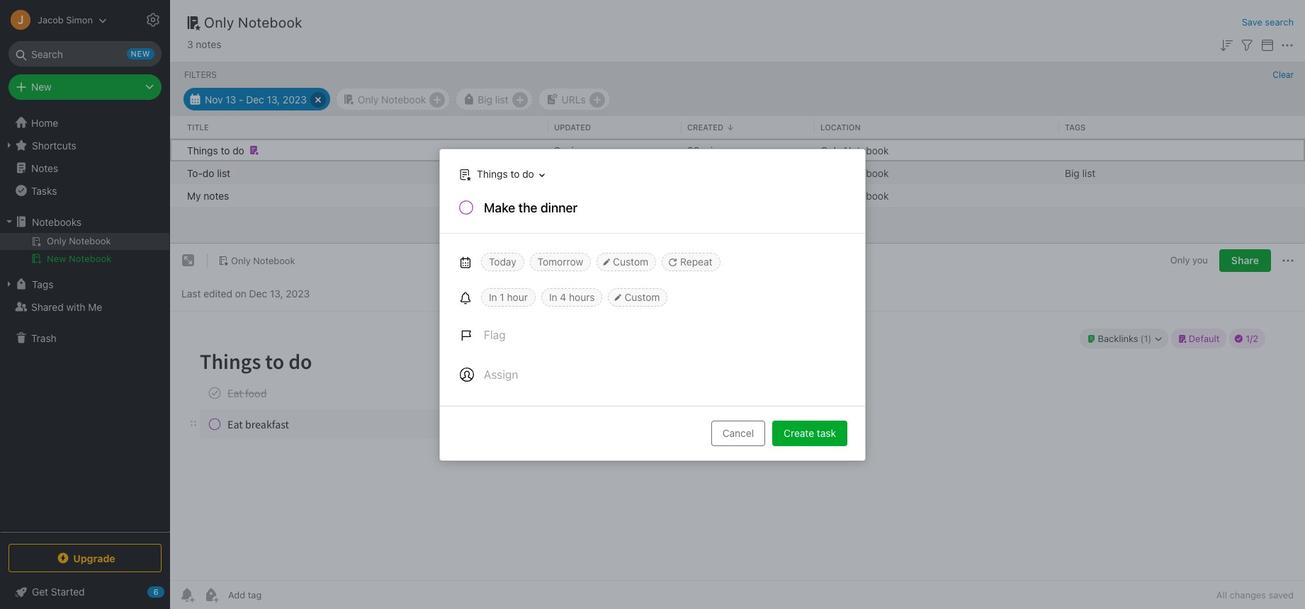 Task type: locate. For each thing, give the bounding box(es) containing it.
0 vertical spatial notes
[[196, 38, 221, 50]]

13, right on
[[270, 287, 283, 299]]

new for new notebook
[[47, 253, 66, 264]]

expand note image
[[180, 252, 197, 269]]

min for 8
[[563, 144, 580, 156]]

custom for in 4 hours
[[625, 291, 660, 303]]

0 vertical spatial custom button
[[597, 253, 656, 271]]

1 in from the left
[[489, 291, 497, 303]]

custom left repeat button
[[613, 255, 648, 267]]

dec
[[246, 93, 264, 105], [249, 287, 267, 299]]

save search
[[1242, 16, 1294, 28]]

custom button
[[597, 253, 656, 271], [608, 288, 668, 306]]

0 vertical spatial 2023
[[283, 93, 307, 105]]

trash link
[[0, 327, 169, 349]]

2 in from the left
[[549, 291, 557, 303]]

row group containing things to do
[[170, 139, 1305, 207]]

assign
[[484, 368, 518, 381]]

shared
[[31, 301, 64, 313]]

add tag image
[[203, 587, 220, 604]]

-
[[239, 93, 243, 105]]

in left 1
[[489, 291, 497, 303]]

13,
[[267, 93, 280, 105], [270, 287, 283, 299]]

notebook
[[238, 14, 303, 30], [381, 93, 426, 105], [844, 144, 889, 156], [844, 167, 889, 179], [844, 190, 889, 202], [69, 253, 112, 264], [253, 255, 295, 266]]

custom button left repeat button
[[597, 253, 656, 271]]

location
[[821, 122, 861, 132]]

ago
[[582, 144, 599, 156], [721, 144, 738, 156], [582, 190, 599, 202]]

2023 inside the note window element
[[286, 287, 310, 299]]

0 horizontal spatial list
[[217, 167, 230, 179]]

dec for on
[[249, 287, 267, 299]]

nov
[[205, 93, 223, 105]]

to-
[[187, 167, 203, 179]]

note window element
[[170, 244, 1305, 609]]

1 horizontal spatial big
[[1065, 167, 1080, 179]]

new up home
[[31, 81, 52, 93]]

2023 inside button
[[283, 93, 307, 105]]

0 vertical spatial 13,
[[267, 93, 280, 105]]

with
[[66, 301, 85, 313]]

settings image
[[145, 11, 162, 28]]

list
[[495, 93, 508, 105], [217, 167, 230, 179], [1082, 167, 1096, 179]]

1 vertical spatial big
[[1065, 167, 1080, 179]]

shortcuts
[[32, 139, 76, 151]]

create
[[784, 427, 814, 439]]

min right 6
[[563, 190, 580, 202]]

all changes saved
[[1217, 590, 1294, 601]]

1 vertical spatial custom
[[625, 291, 660, 303]]

task
[[817, 427, 836, 439]]

flag button
[[451, 318, 514, 352]]

2023 right -
[[283, 93, 307, 105]]

Search text field
[[18, 41, 152, 67]]

trash
[[31, 332, 56, 344]]

me
[[88, 301, 102, 313]]

0 horizontal spatial big list
[[478, 93, 508, 105]]

min right 26
[[702, 144, 719, 156]]

last
[[181, 287, 201, 299]]

2 horizontal spatial list
[[1082, 167, 1096, 179]]

flag
[[484, 328, 506, 341]]

0 vertical spatial big
[[478, 93, 492, 105]]

0 vertical spatial to
[[221, 144, 230, 156]]

things to do
[[187, 144, 244, 156], [477, 168, 534, 180]]

custom right hours
[[625, 291, 660, 303]]

things inside row group
[[187, 144, 218, 156]]

2 horizontal spatial do
[[522, 168, 534, 180]]

None search field
[[18, 41, 152, 67]]

1 vertical spatial only notebook button
[[213, 251, 300, 271]]

dec right -
[[246, 93, 264, 105]]

notebook inside the note window element
[[253, 255, 295, 266]]

notes
[[31, 162, 58, 174]]

custom for tomorrow
[[613, 255, 648, 267]]

things to do button
[[452, 164, 550, 185], [456, 164, 550, 185]]

2023 right on
[[286, 287, 310, 299]]

changes
[[1230, 590, 1266, 601]]

1 horizontal spatial things
[[477, 168, 508, 180]]

custom button right hours
[[608, 288, 668, 306]]

1 vertical spatial notes
[[204, 190, 229, 202]]

cell
[[0, 233, 169, 250]]

notes
[[196, 38, 221, 50], [204, 190, 229, 202]]

min for 26
[[702, 144, 719, 156]]

1 horizontal spatial only notebook button
[[336, 88, 450, 111]]

13, inside the note window element
[[270, 287, 283, 299]]

to-do list
[[187, 167, 230, 179]]

my notes
[[187, 190, 229, 202]]

1 horizontal spatial in
[[549, 291, 557, 303]]

0 horizontal spatial things
[[187, 144, 218, 156]]

1 vertical spatial things
[[477, 168, 508, 180]]

1
[[500, 291, 504, 303]]

1 vertical spatial 13,
[[270, 287, 283, 299]]

notes right my
[[204, 190, 229, 202]]

cancel
[[723, 427, 754, 439]]

things
[[187, 144, 218, 156], [477, 168, 508, 180]]

updated
[[554, 122, 591, 132]]

ago for 8 min ago
[[582, 144, 599, 156]]

Enter task text field
[[483, 199, 848, 219]]

my
[[187, 190, 201, 202]]

new notebook button
[[0, 250, 169, 267]]

1 vertical spatial dec
[[249, 287, 267, 299]]

in left 4
[[549, 291, 557, 303]]

1 row group from the top
[[170, 116, 1305, 139]]

new
[[31, 81, 52, 93], [47, 253, 66, 264]]

4
[[560, 291, 566, 303]]

1 vertical spatial custom button
[[608, 288, 668, 306]]

new inside button
[[47, 253, 66, 264]]

custom button for tomorrow
[[597, 253, 656, 271]]

min right 8
[[563, 144, 580, 156]]

new for new
[[31, 81, 52, 93]]

1 vertical spatial things to do
[[477, 168, 534, 180]]

last edited on dec 13, 2023
[[181, 287, 310, 299]]

1 horizontal spatial list
[[495, 93, 508, 105]]

0 horizontal spatial big
[[478, 93, 492, 105]]

0 vertical spatial dec
[[246, 93, 264, 105]]

tree
[[0, 111, 170, 531]]

only notebook button
[[336, 88, 450, 111], [213, 251, 300, 271]]

in for in 1 hour
[[489, 291, 497, 303]]

1 horizontal spatial big list
[[1065, 167, 1096, 179]]

0 vertical spatial only notebook button
[[336, 88, 450, 111]]

things to do inside 'button'
[[477, 168, 534, 180]]

2023 for nov 13 - dec 13, 2023
[[283, 93, 307, 105]]

0 vertical spatial things to do
[[187, 144, 244, 156]]

min for 6
[[563, 190, 580, 202]]

1 horizontal spatial tags
[[1065, 122, 1086, 132]]

1 horizontal spatial to
[[510, 168, 520, 180]]

new notebook
[[47, 253, 112, 264]]

1 horizontal spatial things to do
[[477, 168, 534, 180]]

ago right 6
[[582, 190, 599, 202]]

row group
[[170, 116, 1305, 139], [170, 139, 1305, 207]]

shared with me
[[31, 301, 102, 313]]

ago for 6 min ago
[[582, 190, 599, 202]]

0 vertical spatial custom
[[613, 255, 648, 267]]

0 horizontal spatial in
[[489, 291, 497, 303]]

custom
[[613, 255, 648, 267], [625, 291, 660, 303]]

1 vertical spatial new
[[47, 253, 66, 264]]

notes for my notes
[[204, 190, 229, 202]]

big
[[478, 93, 492, 105], [1065, 167, 1080, 179]]

row group down created
[[170, 139, 1305, 207]]

13, right -
[[267, 93, 280, 105]]

tomorrow
[[538, 255, 583, 267]]

Note Editor text field
[[170, 312, 1305, 580]]

notebook inside group
[[69, 253, 112, 264]]

in 4 hours
[[549, 291, 595, 303]]

dec inside nov 13 - dec 13, 2023 button
[[246, 93, 264, 105]]

tags
[[1065, 122, 1086, 132], [32, 278, 53, 290]]

saved
[[1269, 590, 1294, 601]]

new down notebooks
[[47, 253, 66, 264]]

0 horizontal spatial tags
[[32, 278, 53, 290]]

0 vertical spatial tags
[[1065, 122, 1086, 132]]

1 horizontal spatial do
[[233, 144, 244, 156]]

shared with me link
[[0, 295, 169, 318]]

0 vertical spatial big list
[[478, 93, 508, 105]]

dec inside the note window element
[[249, 287, 267, 299]]

only you
[[1170, 255, 1208, 266]]

big list
[[478, 93, 508, 105], [1065, 167, 1096, 179]]

new inside popup button
[[31, 81, 52, 93]]

ago for 26 min ago
[[721, 144, 738, 156]]

all
[[1217, 590, 1227, 601]]

1 vertical spatial to
[[510, 168, 520, 180]]

row group up 26 min ago on the right top of page
[[170, 116, 1305, 139]]

13, inside button
[[267, 93, 280, 105]]

0 vertical spatial new
[[31, 81, 52, 93]]

1 vertical spatial 2023
[[286, 287, 310, 299]]

notes for 3 notes
[[196, 38, 221, 50]]

min
[[563, 144, 580, 156], [702, 144, 719, 156], [563, 190, 580, 202]]

ago down created
[[721, 144, 738, 156]]

home link
[[0, 111, 170, 134]]

0 vertical spatial things
[[187, 144, 218, 156]]

notes right 3
[[196, 38, 221, 50]]

in
[[489, 291, 497, 303], [549, 291, 557, 303]]

title
[[187, 122, 209, 132]]

upgrade button
[[9, 544, 162, 573]]

dec right on
[[249, 287, 267, 299]]

2023
[[283, 93, 307, 105], [286, 287, 310, 299]]

Go to note or move task field
[[452, 164, 550, 185]]

hours
[[569, 291, 595, 303]]

only notebook
[[204, 14, 303, 30], [358, 93, 426, 105], [821, 144, 889, 156], [821, 167, 889, 179], [821, 190, 889, 202], [231, 255, 295, 266]]

1 vertical spatial tags
[[32, 278, 53, 290]]

2 row group from the top
[[170, 139, 1305, 207]]

ago down updated on the top left of the page
[[582, 144, 599, 156]]



Task type: describe. For each thing, give the bounding box(es) containing it.
created
[[687, 122, 723, 132]]

only notebook inside the note window element
[[231, 255, 295, 266]]

row group containing title
[[170, 116, 1305, 139]]

on
[[235, 287, 246, 299]]

repeat button
[[662, 253, 720, 271]]

in 4 hours button
[[541, 288, 603, 306]]

26
[[687, 144, 699, 156]]

share button
[[1219, 249, 1271, 272]]

0 horizontal spatial do
[[203, 167, 214, 179]]

filters
[[184, 69, 217, 80]]

8
[[554, 144, 560, 156]]

tags inside button
[[32, 278, 53, 290]]

today
[[489, 255, 516, 267]]

13, for on
[[270, 287, 283, 299]]

in 1 hour
[[489, 291, 528, 303]]

add a reminder image
[[179, 587, 196, 604]]

6
[[554, 190, 560, 202]]

in 1 hour button
[[481, 288, 536, 306]]

things inside 'button'
[[477, 168, 508, 180]]

repeat
[[680, 255, 712, 267]]

notebooks link
[[0, 210, 169, 233]]

assign button
[[451, 357, 527, 391]]

do inside 'button'
[[522, 168, 534, 180]]

expand tags image
[[4, 278, 15, 290]]

create task button
[[772, 421, 847, 446]]

list inside button
[[495, 93, 508, 105]]

notes link
[[0, 157, 169, 179]]

to inside 'button'
[[510, 168, 520, 180]]

tree containing home
[[0, 111, 170, 531]]

clear button
[[1273, 69, 1294, 80]]

nov 13 - dec 13, 2023
[[205, 93, 307, 105]]

urls button
[[538, 88, 610, 111]]

26 min ago
[[687, 144, 738, 156]]

upgrade
[[73, 552, 115, 564]]

custom button for in 4 hours
[[608, 288, 668, 306]]

new button
[[9, 74, 162, 100]]

big inside button
[[478, 93, 492, 105]]

0 horizontal spatial to
[[221, 144, 230, 156]]

13, for -
[[267, 93, 280, 105]]

6 min ago
[[554, 190, 599, 202]]

search
[[1265, 16, 1294, 28]]

home
[[31, 117, 58, 129]]

urls
[[562, 93, 586, 105]]

2023 for last edited on dec 13, 2023
[[286, 287, 310, 299]]

big list button
[[456, 88, 533, 111]]

0 horizontal spatial things to do
[[187, 144, 244, 156]]

dec for -
[[246, 93, 264, 105]]

save
[[1242, 16, 1263, 28]]

8 min ago
[[554, 144, 599, 156]]

13
[[226, 93, 236, 105]]

edited
[[203, 287, 232, 299]]

notebooks
[[32, 216, 82, 228]]

tasks button
[[0, 179, 169, 202]]

1 things to do button from the left
[[452, 164, 550, 185]]

tasks
[[31, 185, 57, 197]]

new notebook group
[[0, 233, 169, 273]]

expand notebooks image
[[4, 216, 15, 227]]

1 vertical spatial big list
[[1065, 167, 1096, 179]]

tags button
[[0, 273, 169, 295]]

hour
[[507, 291, 528, 303]]

share
[[1231, 254, 1259, 266]]

cancel button
[[711, 421, 765, 446]]

save search button
[[1242, 16, 1294, 29]]

3
[[187, 38, 193, 50]]

big list inside button
[[478, 93, 508, 105]]

3 notes
[[187, 38, 221, 50]]

in for in 4 hours
[[549, 291, 557, 303]]

2 things to do button from the left
[[456, 164, 550, 185]]

tomorrow button
[[530, 253, 591, 271]]

today button
[[481, 253, 524, 271]]

clear
[[1273, 69, 1294, 80]]

0 horizontal spatial only notebook button
[[213, 251, 300, 271]]

you
[[1193, 255, 1208, 266]]

nov 13 - dec 13, 2023 button
[[184, 88, 330, 111]]

create task
[[784, 427, 836, 439]]

shortcuts button
[[0, 134, 169, 157]]



Task type: vqa. For each thing, say whether or not it's contained in the screenshot.
ago corresponding to 8 min ago
yes



